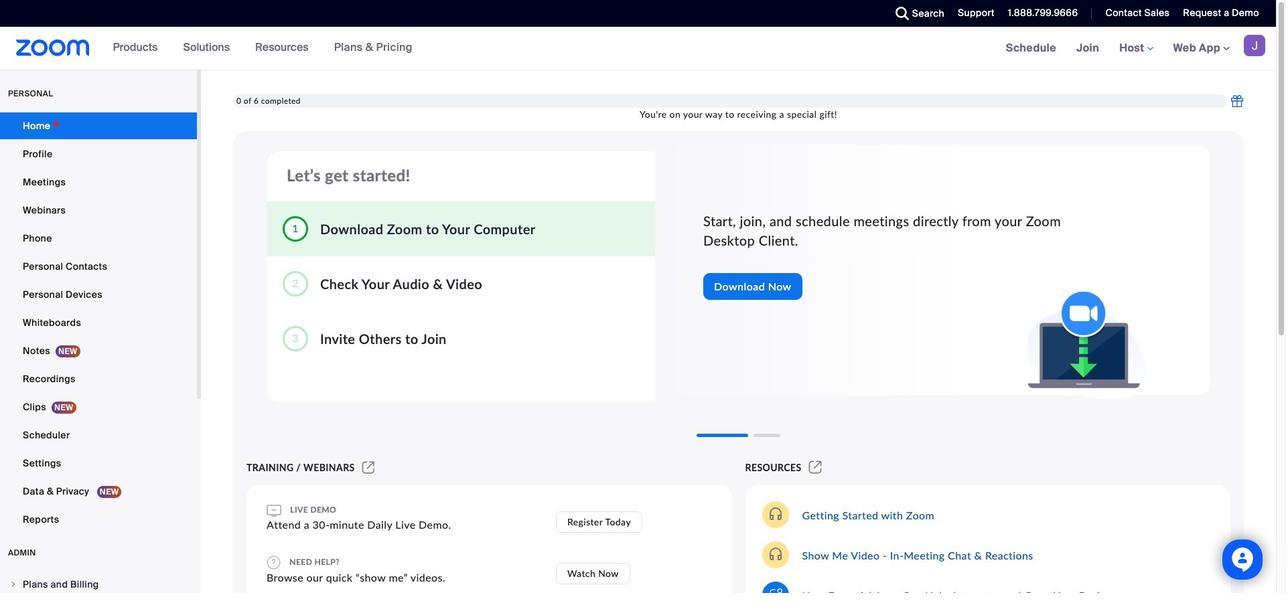 Task type: vqa. For each thing, say whether or not it's contained in the screenshot.
Zoom Logo
yes



Task type: describe. For each thing, give the bounding box(es) containing it.
product information navigation
[[103, 27, 423, 70]]

1 window new image from the left
[[360, 462, 377, 474]]



Task type: locate. For each thing, give the bounding box(es) containing it.
profile picture image
[[1244, 35, 1266, 56]]

window new image
[[360, 462, 377, 474], [807, 462, 824, 474]]

meetings navigation
[[996, 27, 1277, 70]]

2 window new image from the left
[[807, 462, 824, 474]]

right image
[[9, 581, 17, 589]]

personal menu menu
[[0, 113, 197, 535]]

1 horizontal spatial window new image
[[807, 462, 824, 474]]

banner
[[0, 27, 1277, 70]]

0 horizontal spatial window new image
[[360, 462, 377, 474]]

menu item
[[0, 572, 197, 594]]

zoom logo image
[[16, 40, 90, 56]]



